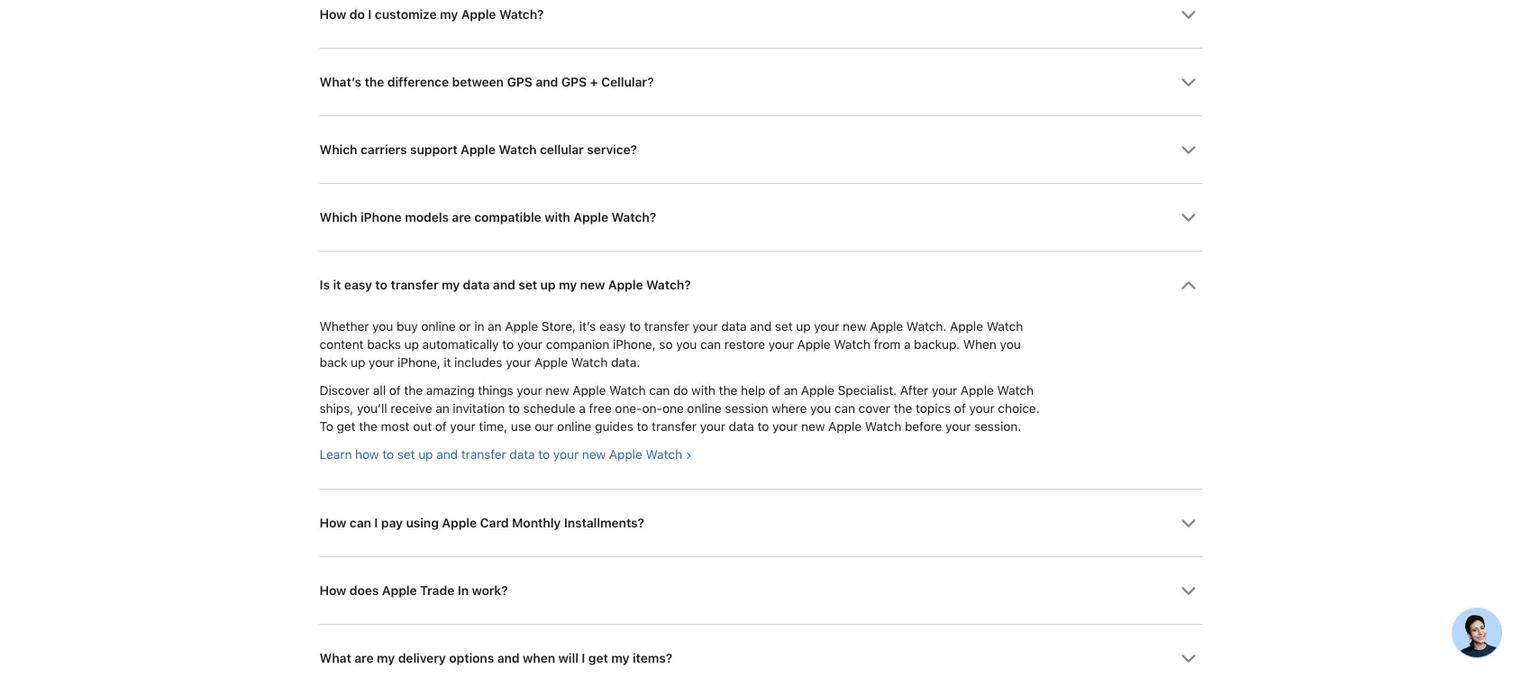 Task type: locate. For each thing, give the bounding box(es) containing it.
1 vertical spatial are
[[355, 651, 374, 666]]

from
[[874, 337, 901, 352]]

and left when
[[497, 651, 520, 666]]

gps left +
[[561, 75, 587, 90]]

0 horizontal spatial set
[[397, 447, 415, 462]]

2 vertical spatial watch?
[[646, 278, 691, 293]]

apple watch up choice.
[[961, 383, 1034, 398]]

how
[[320, 7, 347, 22], [320, 516, 347, 531], [320, 583, 347, 599]]

0 vertical spatial set
[[519, 278, 537, 293]]

apple inside discover all of the amazing things your new apple watch can do with the help of an apple specialist. after your apple watch ships, you'll receive an invitation to schedule a free one-on-one online session where you can cover the topics of your choice. to get the most out of your time, use our online guides to transfer your data to your new apple watch before your session.
[[801, 383, 835, 398]]

and inside whether you buy online or in an apple store, it's easy to transfer your data and set up your new apple watch. apple watch content backs up automatically to your companion iphone, so you can restore your apple watch from a backup. when you back up your iphone, it includes your apple watch data.
[[750, 319, 772, 334]]

your
[[693, 319, 718, 334], [814, 319, 840, 334], [517, 337, 543, 352], [769, 337, 794, 352], [369, 355, 394, 370], [506, 355, 531, 370], [517, 383, 542, 398], [932, 383, 958, 398], [970, 401, 995, 416], [450, 419, 476, 434], [700, 419, 726, 434], [773, 419, 798, 434], [946, 419, 971, 434], [553, 447, 579, 462]]

do inside discover all of the amazing things your new apple watch can do with the help of an apple specialist. after your apple watch ships, you'll receive an invitation to schedule a free one-on-one online session where you can cover the topics of your choice. to get the most out of your time, use our online guides to transfer your data to your new apple watch before your session.
[[673, 383, 688, 398]]

data inside dropdown button
[[463, 278, 490, 293]]

and down compatible
[[493, 278, 515, 293]]

list item
[[320, 251, 1203, 489]]

0 horizontal spatial get
[[337, 419, 356, 434]]

which left iphone
[[320, 210, 357, 225]]

the right what's
[[365, 75, 384, 90]]

0 vertical spatial which
[[320, 142, 357, 158]]

my left delivery
[[377, 651, 395, 666]]

0 horizontal spatial iphone,
[[398, 355, 441, 370]]

new left apple watch.
[[843, 319, 867, 334]]

data up the restore
[[722, 319, 747, 334]]

which inside dropdown button
[[320, 210, 357, 225]]

set down compatible
[[519, 278, 537, 293]]

2 which from the top
[[320, 210, 357, 225]]

1 horizontal spatial get
[[589, 651, 608, 666]]

2 how from the top
[[320, 516, 347, 531]]

1 vertical spatial watch
[[646, 447, 682, 462]]

transfer
[[391, 278, 439, 293], [644, 319, 689, 334], [652, 419, 697, 434], [461, 447, 506, 462]]

apple inside 'dropdown button'
[[461, 142, 496, 158]]

get right 'to'
[[337, 419, 356, 434]]

carriers
[[361, 142, 407, 158]]

to up data.
[[630, 319, 641, 334]]

1 how from the top
[[320, 7, 347, 22]]

gps right between
[[507, 75, 533, 90]]

0 vertical spatial iphone,
[[613, 337, 656, 352]]

up inside is it easy to transfer my data and set up my new apple watch? dropdown button
[[541, 278, 556, 293]]

work?
[[472, 583, 508, 599]]

it down automatically
[[444, 355, 451, 370]]

to right is
[[375, 278, 388, 293]]

online right one
[[687, 401, 722, 416]]

2 horizontal spatial i
[[582, 651, 585, 666]]

chevrondown image inside is it easy to transfer my data and set up my new apple watch? dropdown button
[[1182, 278, 1197, 293]]

3 how from the top
[[320, 583, 347, 599]]

0 vertical spatial online
[[421, 319, 456, 334]]

how inside dropdown button
[[320, 583, 347, 599]]

online right our
[[557, 419, 592, 434]]

1 vertical spatial a
[[579, 401, 586, 416]]

1 vertical spatial chevrondown image
[[1182, 210, 1197, 226]]

a down apple watch.
[[904, 337, 911, 352]]

0 vertical spatial easy
[[344, 278, 372, 293]]

companion
[[546, 337, 610, 352]]

i left customize at the left top of the page
[[368, 7, 372, 22]]

chevrondown image
[[1182, 8, 1197, 23], [1182, 210, 1197, 226]]

0 vertical spatial get
[[337, 419, 356, 434]]

chevrondown image inside what's the difference between gps and gps + cellular? dropdown button
[[1182, 75, 1197, 91]]

2 horizontal spatial online
[[687, 401, 722, 416]]

free
[[589, 401, 612, 416]]

watch? down service?
[[612, 210, 656, 225]]

0 vertical spatial do
[[350, 7, 365, 22]]

you
[[372, 319, 393, 334], [676, 337, 697, 352], [1000, 337, 1021, 352], [811, 401, 831, 416]]

set down is it easy to transfer my data and set up my new apple watch? dropdown button
[[775, 319, 793, 334]]

learn how to set up and transfer data to your new apple watch
[[320, 447, 682, 462]]

chevrondown image inside which iphone models are compatible with apple watch? dropdown button
[[1182, 210, 1197, 226]]

0 horizontal spatial easy
[[344, 278, 372, 293]]

iphone, down 'buy'
[[398, 355, 441, 370]]

1 horizontal spatial do
[[673, 383, 688, 398]]

my inside how do i customize my apple watch? dropdown button
[[440, 7, 458, 22]]

new up it's
[[580, 278, 605, 293]]

how for how does apple trade in work?
[[320, 583, 347, 599]]

apple left store,
[[505, 319, 538, 334]]

of right topics
[[955, 401, 966, 416]]

to
[[375, 278, 388, 293], [630, 319, 641, 334], [502, 337, 514, 352], [509, 401, 520, 416], [637, 419, 649, 434], [758, 419, 769, 434], [382, 447, 394, 462], [539, 447, 550, 462]]

transfer up "so"
[[644, 319, 689, 334]]

an
[[488, 319, 502, 334], [784, 383, 798, 398], [436, 401, 450, 416]]

backs
[[367, 337, 401, 352]]

can left pay
[[350, 516, 371, 531]]

chevrondown image
[[1182, 75, 1197, 91], [1182, 143, 1197, 158], [1182, 278, 1197, 293], [1182, 516, 1197, 531], [1182, 584, 1197, 599], [1182, 651, 1197, 667]]

do up one
[[673, 383, 688, 398]]

transfer up 'buy'
[[391, 278, 439, 293]]

models
[[405, 210, 449, 225]]

2 vertical spatial how
[[320, 583, 347, 599]]

transfer down "time,"
[[461, 447, 506, 462]]

iphone, up data.
[[613, 337, 656, 352]]

gps
[[507, 75, 533, 90], [561, 75, 587, 90]]

on-
[[642, 401, 663, 416]]

an up 'where'
[[784, 383, 798, 398]]

up down is it easy to transfer my data and set up my new apple watch? dropdown button
[[796, 319, 811, 334]]

0 vertical spatial it
[[333, 278, 341, 293]]

i for can
[[374, 516, 378, 531]]

an down amazing at the bottom of the page
[[436, 401, 450, 416]]

watch down one
[[646, 447, 682, 462]]

chevrondown image inside what are my delivery options and when will i get my items? dropdown button
[[1182, 651, 1197, 667]]

4 chevrondown image from the top
[[1182, 516, 1197, 531]]

0 vertical spatial chevrondown image
[[1182, 8, 1197, 23]]

my up or
[[442, 278, 460, 293]]

which
[[320, 142, 357, 158], [320, 210, 357, 225]]

do inside dropdown button
[[350, 7, 365, 22]]

set inside dropdown button
[[519, 278, 537, 293]]

new down 'where'
[[802, 419, 825, 434]]

chevrondown image for cellular?
[[1182, 75, 1197, 91]]

easy right is
[[344, 278, 372, 293]]

2 chevrondown image from the top
[[1182, 143, 1197, 158]]

buy
[[397, 319, 418, 334]]

the left help
[[719, 383, 738, 398]]

where
[[772, 401, 807, 416]]

one
[[663, 401, 684, 416]]

5 chevrondown image from the top
[[1182, 584, 1197, 599]]

1 which from the top
[[320, 142, 357, 158]]

apple
[[461, 7, 496, 22], [461, 142, 496, 158], [574, 210, 609, 225], [608, 278, 643, 293], [505, 319, 538, 334], [801, 383, 835, 398], [609, 447, 643, 462], [442, 516, 477, 531], [382, 583, 417, 599]]

how left pay
[[320, 516, 347, 531]]

installments?
[[564, 516, 645, 531]]

chevrondown image for i
[[1182, 651, 1197, 667]]

1 vertical spatial online
[[687, 401, 722, 416]]

watch? inside dropdown button
[[612, 210, 656, 225]]

learn
[[320, 447, 352, 462]]

2 chevrondown image from the top
[[1182, 210, 1197, 226]]

0 vertical spatial are
[[452, 210, 471, 225]]

1 horizontal spatial a
[[904, 337, 911, 352]]

the
[[365, 75, 384, 90], [404, 383, 423, 398], [719, 383, 738, 398], [894, 401, 913, 416], [359, 419, 378, 434]]

apple right does
[[382, 583, 417, 599]]

to inside is it easy to transfer my data and set up my new apple watch? dropdown button
[[375, 278, 388, 293]]

options
[[449, 651, 494, 666]]

how does apple trade in work?
[[320, 583, 508, 599]]

which left carriers on the left
[[320, 142, 357, 158]]

1 vertical spatial it
[[444, 355, 451, 370]]

your down backs
[[369, 355, 394, 370]]

or
[[459, 319, 471, 334]]

1 horizontal spatial gps
[[561, 75, 587, 90]]

apple watch
[[950, 319, 1024, 334], [798, 337, 871, 352], [535, 355, 608, 370], [573, 383, 646, 398], [961, 383, 1034, 398], [829, 419, 902, 434]]

6 chevrondown image from the top
[[1182, 651, 1197, 667]]

2 horizontal spatial set
[[775, 319, 793, 334]]

my up store,
[[559, 278, 577, 293]]

0 horizontal spatial online
[[421, 319, 456, 334]]

1 horizontal spatial easy
[[600, 319, 626, 334]]

new down guides
[[582, 447, 606, 462]]

and left +
[[536, 75, 558, 90]]

apple up between
[[461, 7, 496, 22]]

are right the 'models'
[[452, 210, 471, 225]]

iphone
[[361, 210, 402, 225]]

1 vertical spatial watch?
[[612, 210, 656, 225]]

1 horizontal spatial an
[[488, 319, 502, 334]]

1 horizontal spatial watch
[[646, 447, 682, 462]]

0 horizontal spatial watch
[[499, 142, 537, 158]]

1 vertical spatial set
[[775, 319, 793, 334]]

guides
[[595, 419, 634, 434]]

and for to
[[437, 447, 458, 462]]

2 vertical spatial i
[[582, 651, 585, 666]]

to
[[320, 419, 333, 434]]

data down 'session'
[[729, 419, 755, 434]]

0 vertical spatial a
[[904, 337, 911, 352]]

a inside whether you buy online or in an apple store, it's easy to transfer your data and set up your new apple watch. apple watch content backs up automatically to your companion iphone, so you can restore your apple watch from a backup. when you back up your iphone, it includes your apple watch data.
[[904, 337, 911, 352]]

apple right "support"
[[461, 142, 496, 158]]

with right compatible
[[545, 210, 570, 225]]

chevrondown image inside how does apple trade in work? dropdown button
[[1182, 584, 1197, 599]]

0 horizontal spatial are
[[355, 651, 374, 666]]

i right the will
[[582, 651, 585, 666]]

in
[[474, 319, 484, 334]]

1 vertical spatial do
[[673, 383, 688, 398]]

chevrondown image inside how can i pay using apple card monthly installments? dropdown button
[[1182, 516, 1197, 531]]

and for cellular?
[[536, 75, 558, 90]]

which iphone models are compatible with apple watch? button
[[320, 184, 1203, 251]]

i for do
[[368, 7, 372, 22]]

1 vertical spatial get
[[589, 651, 608, 666]]

get right the will
[[589, 651, 608, 666]]

are right the what
[[355, 651, 374, 666]]

can
[[701, 337, 721, 352], [649, 383, 670, 398], [835, 401, 856, 416], [350, 516, 371, 531]]

1 vertical spatial with
[[692, 383, 716, 398]]

i inside how can i pay using apple card monthly installments? dropdown button
[[374, 516, 378, 531]]

apple up 'where'
[[801, 383, 835, 398]]

how up what's
[[320, 7, 347, 22]]

and inside dropdown button
[[536, 75, 558, 90]]

will
[[559, 651, 579, 666]]

what are my delivery options and when will i get my items?
[[320, 651, 673, 666]]

with inside discover all of the amazing things your new apple watch can do with the help of an apple specialist. after your apple watch ships, you'll receive an invitation to schedule a free one-on-one online session where you can cover the topics of your choice. to get the most out of your time, use our online guides to transfer your data to your new apple watch before your session.
[[692, 383, 716, 398]]

set inside whether you buy online or in an apple store, it's easy to transfer your data and set up your new apple watch. apple watch content backs up automatically to your companion iphone, so you can restore your apple watch from a backup. when you back up your iphone, it includes your apple watch data.
[[775, 319, 793, 334]]

0 vertical spatial an
[[488, 319, 502, 334]]

one-
[[615, 401, 642, 416]]

chevrondown image inside how do i customize my apple watch? dropdown button
[[1182, 8, 1197, 23]]

online
[[421, 319, 456, 334], [687, 401, 722, 416], [557, 419, 592, 434]]

you inside discover all of the amazing things your new apple watch can do with the help of an apple specialist. after your apple watch ships, you'll receive an invitation to schedule a free one-on-one online session where you can cover the topics of your choice. to get the most out of your time, use our online guides to transfer your data to your new apple watch before your session.
[[811, 401, 831, 416]]

1 vertical spatial i
[[374, 516, 378, 531]]

time,
[[479, 419, 508, 434]]

0 vertical spatial with
[[545, 210, 570, 225]]

2 gps from the left
[[561, 75, 587, 90]]

1 horizontal spatial it
[[444, 355, 451, 370]]

your up schedule
[[517, 383, 542, 398]]

and up the restore
[[750, 319, 772, 334]]

0 vertical spatial how
[[320, 7, 347, 22]]

which inside 'dropdown button'
[[320, 142, 357, 158]]

2 vertical spatial online
[[557, 419, 592, 434]]

easy inside whether you buy online or in an apple store, it's easy to transfer your data and set up your new apple watch. apple watch content backs up automatically to your companion iphone, so you can restore your apple watch from a backup. when you back up your iphone, it includes your apple watch data.
[[600, 319, 626, 334]]

of
[[389, 383, 401, 398], [769, 383, 781, 398], [955, 401, 966, 416], [435, 419, 447, 434]]

0 horizontal spatial gps
[[507, 75, 533, 90]]

0 horizontal spatial do
[[350, 7, 365, 22]]

list item containing is it easy to transfer my data and set up my new apple watch?
[[320, 251, 1203, 489]]

0 horizontal spatial an
[[436, 401, 450, 416]]

1 horizontal spatial set
[[519, 278, 537, 293]]

to down 'session'
[[758, 419, 769, 434]]

how can i pay using apple card monthly installments? button
[[320, 490, 1203, 557]]

the inside dropdown button
[[365, 75, 384, 90]]

easy inside dropdown button
[[344, 278, 372, 293]]

0 vertical spatial i
[[368, 7, 372, 22]]

0 horizontal spatial it
[[333, 278, 341, 293]]

backup.
[[914, 337, 960, 352]]

do
[[350, 7, 365, 22], [673, 383, 688, 398]]

card
[[480, 516, 509, 531]]

set down most
[[397, 447, 415, 462]]

most
[[381, 419, 410, 434]]

0 vertical spatial watch
[[499, 142, 537, 158]]

1 horizontal spatial online
[[557, 419, 592, 434]]

0 horizontal spatial a
[[579, 401, 586, 416]]

with inside dropdown button
[[545, 210, 570, 225]]

customize
[[375, 7, 437, 22]]

0 horizontal spatial i
[[368, 7, 372, 22]]

1 chevrondown image from the top
[[1182, 75, 1197, 91]]

new inside dropdown button
[[580, 278, 605, 293]]

watch inside list item
[[646, 447, 682, 462]]

watch left cellular
[[499, 142, 537, 158]]

0 horizontal spatial with
[[545, 210, 570, 225]]

1 horizontal spatial i
[[374, 516, 378, 531]]

1 chevrondown image from the top
[[1182, 8, 1197, 23]]

how inside dropdown button
[[320, 7, 347, 22]]

and
[[536, 75, 558, 90], [493, 278, 515, 293], [750, 319, 772, 334], [437, 447, 458, 462], [497, 651, 520, 666]]

1 vertical spatial easy
[[600, 319, 626, 334]]

when
[[523, 651, 556, 666]]

how inside dropdown button
[[320, 516, 347, 531]]

1 horizontal spatial are
[[452, 210, 471, 225]]

it inside dropdown button
[[333, 278, 341, 293]]

iphone,
[[613, 337, 656, 352], [398, 355, 441, 370]]

an right the in
[[488, 319, 502, 334]]

your right the restore
[[769, 337, 794, 352]]

do left customize at the left top of the page
[[350, 7, 365, 22]]

3 chevrondown image from the top
[[1182, 278, 1197, 293]]

discover
[[320, 383, 370, 398]]

you right 'where'
[[811, 401, 831, 416]]

data inside whether you buy online or in an apple store, it's easy to transfer your data and set up your new apple watch. apple watch content backs up automatically to your companion iphone, so you can restore your apple watch from a backup. when you back up your iphone, it includes your apple watch data.
[[722, 319, 747, 334]]

1 horizontal spatial iphone,
[[613, 337, 656, 352]]

2 horizontal spatial an
[[784, 383, 798, 398]]

1 vertical spatial how
[[320, 516, 347, 531]]

is it easy to transfer my data and set up my new apple watch? button
[[320, 252, 1203, 319]]

with left help
[[692, 383, 716, 398]]

watch? up "so"
[[646, 278, 691, 293]]

up up store,
[[541, 278, 556, 293]]

1 horizontal spatial with
[[692, 383, 716, 398]]

up
[[541, 278, 556, 293], [796, 319, 811, 334], [404, 337, 419, 352], [351, 355, 365, 370], [418, 447, 433, 462]]

+
[[590, 75, 598, 90]]

my
[[440, 7, 458, 22], [442, 278, 460, 293], [559, 278, 577, 293], [377, 651, 395, 666], [612, 651, 630, 666]]

chevrondown image for which iphone models are compatible with apple watch?
[[1182, 210, 1197, 226]]

easy right it's
[[600, 319, 626, 334]]

of right all
[[389, 383, 401, 398]]

restore
[[725, 337, 765, 352]]

your up specialist.
[[814, 319, 840, 334]]

i inside how do i customize my apple watch? dropdown button
[[368, 7, 372, 22]]

watch? up the what's the difference between gps and gps + cellular?
[[499, 7, 544, 22]]

1 vertical spatial which
[[320, 210, 357, 225]]



Task type: describe. For each thing, give the bounding box(es) containing it.
automatically
[[422, 337, 499, 352]]

new up schedule
[[546, 383, 569, 398]]

my left items?
[[612, 651, 630, 666]]

apple inside dropdown button
[[442, 516, 477, 531]]

watch? inside list item
[[646, 278, 691, 293]]

your down 'session'
[[700, 419, 726, 434]]

is it easy to transfer my data and set up my new apple watch?
[[320, 278, 691, 293]]

get inside discover all of the amazing things your new apple watch can do with the help of an apple specialist. after your apple watch ships, you'll receive an invitation to schedule a free one-on-one online session where you can cover the topics of your choice. to get the most out of your time, use our online guides to transfer your data to your new apple watch before your session.
[[337, 419, 356, 434]]

chevrondown image for how do i customize my apple watch?
[[1182, 8, 1197, 23]]

trade
[[420, 583, 455, 599]]

2 vertical spatial an
[[436, 401, 450, 416]]

whether you buy online or in an apple store, it's easy to transfer your data and set up your new apple watch. apple watch content backs up automatically to your companion iphone, so you can restore your apple watch from a backup. when you back up your iphone, it includes your apple watch data.
[[320, 319, 1024, 370]]

your down store,
[[517, 337, 543, 352]]

out
[[413, 419, 432, 434]]

data.
[[611, 355, 640, 370]]

watch inside 'dropdown button'
[[499, 142, 537, 158]]

the down after
[[894, 401, 913, 416]]

apple watch.
[[870, 319, 947, 334]]

topics
[[916, 401, 951, 416]]

invitation
[[453, 401, 505, 416]]

discover all of the amazing things your new apple watch can do with the help of an apple specialist. after your apple watch ships, you'll receive an invitation to schedule a free one-on-one online session where you can cover the topics of your choice. to get the most out of your time, use our online guides to transfer your data to your new apple watch before your session.
[[320, 383, 1040, 434]]

your down is it easy to transfer my data and set up my new apple watch? dropdown button
[[693, 319, 718, 334]]

chevrondown image for installments?
[[1182, 516, 1197, 531]]

includes
[[455, 355, 503, 370]]

how do i customize my apple watch? button
[[320, 0, 1203, 48]]

pay
[[381, 516, 403, 531]]

which carriers support apple watch cellular service?
[[320, 142, 637, 158]]

what
[[320, 651, 351, 666]]

in
[[458, 583, 469, 599]]

your up session.
[[970, 401, 995, 416]]

cellular
[[540, 142, 584, 158]]

ships,
[[320, 401, 354, 416]]

your down our
[[553, 447, 579, 462]]

what's the difference between gps and gps + cellular? button
[[320, 49, 1203, 116]]

the up receive
[[404, 383, 423, 398]]

to down our
[[539, 447, 550, 462]]

it's
[[579, 319, 596, 334]]

receive
[[391, 401, 432, 416]]

learn how to set up and transfer data to your new apple watch link
[[320, 447, 692, 462]]

new inside whether you buy online or in an apple store, it's easy to transfer your data and set up your new apple watch. apple watch content backs up automatically to your companion iphone, so you can restore your apple watch from a backup. when you back up your iphone, it includes your apple watch data.
[[843, 319, 867, 334]]

can up on-
[[649, 383, 670, 398]]

data down use
[[510, 447, 535, 462]]

things
[[478, 383, 514, 398]]

help
[[741, 383, 766, 398]]

up down the content
[[351, 355, 365, 370]]

how does apple trade in work? button
[[320, 558, 1203, 624]]

you up backs
[[372, 319, 393, 334]]

how
[[355, 447, 379, 462]]

whether
[[320, 319, 369, 334]]

which carriers support apple watch cellular service? button
[[320, 117, 1203, 183]]

when
[[964, 337, 997, 352]]

1 vertical spatial an
[[784, 383, 798, 398]]

support
[[410, 142, 458, 158]]

transfer inside dropdown button
[[391, 278, 439, 293]]

data inside discover all of the amazing things your new apple watch can do with the help of an apple specialist. after your apple watch ships, you'll receive an invitation to schedule a free one-on-one online session where you can cover the topics of your choice. to get the most out of your time, use our online guides to transfer your data to your new apple watch before your session.
[[729, 419, 755, 434]]

what are my delivery options and when will i get my items? button
[[320, 625, 1203, 678]]

so
[[659, 337, 673, 352]]

what's the difference between gps and gps + cellular?
[[320, 75, 654, 90]]

between
[[452, 75, 504, 90]]

to down on-
[[637, 419, 649, 434]]

chevrondown image inside the which carriers support apple watch cellular service? 'dropdown button'
[[1182, 143, 1197, 158]]

use
[[511, 419, 532, 434]]

apple watch down cover
[[829, 419, 902, 434]]

before
[[905, 419, 943, 434]]

what's
[[320, 75, 362, 90]]

you right when
[[1000, 337, 1021, 352]]

chevrondown image for set
[[1182, 278, 1197, 293]]

can down specialist.
[[835, 401, 856, 416]]

which for which iphone models are compatible with apple watch?
[[320, 210, 357, 225]]

get inside dropdown button
[[589, 651, 608, 666]]

your down topics
[[946, 419, 971, 434]]

back
[[320, 355, 347, 370]]

our
[[535, 419, 554, 434]]

apple watch up when
[[950, 319, 1024, 334]]

of right help
[[769, 383, 781, 398]]

it inside whether you buy online or in an apple store, it's easy to transfer your data and set up your new apple watch. apple watch content backs up automatically to your companion iphone, so you can restore your apple watch from a backup. when you back up your iphone, it includes your apple watch data.
[[444, 355, 451, 370]]

your up things
[[506, 355, 531, 370]]

and for i
[[497, 651, 520, 666]]

your down 'where'
[[773, 419, 798, 434]]

you'll
[[357, 401, 387, 416]]

are inside dropdown button
[[355, 651, 374, 666]]

which for which carriers support apple watch cellular service?
[[320, 142, 357, 158]]

specialist.
[[838, 383, 897, 398]]

cover
[[859, 401, 891, 416]]

are inside dropdown button
[[452, 210, 471, 225]]

1 vertical spatial iphone,
[[398, 355, 441, 370]]

amazing
[[426, 383, 475, 398]]

how for how can i pay using apple card monthly installments?
[[320, 516, 347, 531]]

up down 'buy'
[[404, 337, 419, 352]]

transfer inside whether you buy online or in an apple store, it's easy to transfer your data and set up your new apple watch. apple watch content backs up automatically to your companion iphone, so you can restore your apple watch from a backup. when you back up your iphone, it includes your apple watch data.
[[644, 319, 689, 334]]

1 gps from the left
[[507, 75, 533, 90]]

cellular?
[[601, 75, 654, 90]]

apple down guides
[[609, 447, 643, 462]]

all
[[373, 383, 386, 398]]

does
[[350, 583, 379, 599]]

to right "how"
[[382, 447, 394, 462]]

apple watch left from at right
[[798, 337, 871, 352]]

how do i customize my apple watch?
[[320, 7, 544, 22]]

a inside discover all of the amazing things your new apple watch can do with the help of an apple specialist. after your apple watch ships, you'll receive an invitation to schedule a free one-on-one online session where you can cover the topics of your choice. to get the most out of your time, use our online guides to transfer your data to your new apple watch before your session.
[[579, 401, 586, 416]]

choice.
[[998, 401, 1040, 416]]

apple watch up free
[[573, 383, 646, 398]]

can inside dropdown button
[[350, 516, 371, 531]]

content
[[320, 337, 364, 352]]

your down invitation
[[450, 419, 476, 434]]

the down you'll
[[359, 419, 378, 434]]

an inside whether you buy online or in an apple store, it's easy to transfer your data and set up your new apple watch. apple watch content backs up automatically to your companion iphone, so you can restore your apple watch from a backup. when you back up your iphone, it includes your apple watch data.
[[488, 319, 502, 334]]

using
[[406, 516, 439, 531]]

apple up whether you buy online or in an apple store, it's easy to transfer your data and set up your new apple watch. apple watch content backs up automatically to your companion iphone, so you can restore your apple watch from a backup. when you back up your iphone, it includes your apple watch data.
[[608, 278, 643, 293]]

can inside whether you buy online or in an apple store, it's easy to transfer your data and set up your new apple watch. apple watch content backs up automatically to your companion iphone, so you can restore your apple watch from a backup. when you back up your iphone, it includes your apple watch data.
[[701, 337, 721, 352]]

2 vertical spatial set
[[397, 447, 415, 462]]

session.
[[975, 419, 1022, 434]]

which iphone models are compatible with apple watch?
[[320, 210, 656, 225]]

items?
[[633, 651, 673, 666]]

to up use
[[509, 401, 520, 416]]

how for how do i customize my apple watch?
[[320, 7, 347, 22]]

up down out
[[418, 447, 433, 462]]

to up the includes
[[502, 337, 514, 352]]

monthly
[[512, 516, 561, 531]]

0 vertical spatial watch?
[[499, 7, 544, 22]]

store,
[[542, 319, 576, 334]]

transfer inside discover all of the amazing things your new apple watch can do with the help of an apple specialist. after your apple watch ships, you'll receive an invitation to schedule a free one-on-one online session where you can cover the topics of your choice. to get the most out of your time, use our online guides to transfer your data to your new apple watch before your session.
[[652, 419, 697, 434]]

apple watch down companion
[[535, 355, 608, 370]]

apple inside whether you buy online or in an apple store, it's easy to transfer your data and set up your new apple watch. apple watch content backs up automatically to your companion iphone, so you can restore your apple watch from a backup. when you back up your iphone, it includes your apple watch data.
[[505, 319, 538, 334]]

difference
[[387, 75, 449, 90]]

apple down service?
[[574, 210, 609, 225]]

you right "so"
[[676, 337, 697, 352]]

session
[[725, 401, 769, 416]]

delivery
[[398, 651, 446, 666]]

how can i pay using apple card monthly installments?
[[320, 516, 645, 531]]

after
[[900, 383, 929, 398]]

schedule
[[523, 401, 576, 416]]

compatible
[[474, 210, 542, 225]]

i inside what are my delivery options and when will i get my items? dropdown button
[[582, 651, 585, 666]]

of right out
[[435, 419, 447, 434]]

service?
[[587, 142, 637, 158]]

your up topics
[[932, 383, 958, 398]]

online inside whether you buy online or in an apple store, it's easy to transfer your data and set up your new apple watch. apple watch content backs up automatically to your companion iphone, so you can restore your apple watch from a backup. when you back up your iphone, it includes your apple watch data.
[[421, 319, 456, 334]]

is
[[320, 278, 330, 293]]



Task type: vqa. For each thing, say whether or not it's contained in the screenshot.
"iPhone."
no



